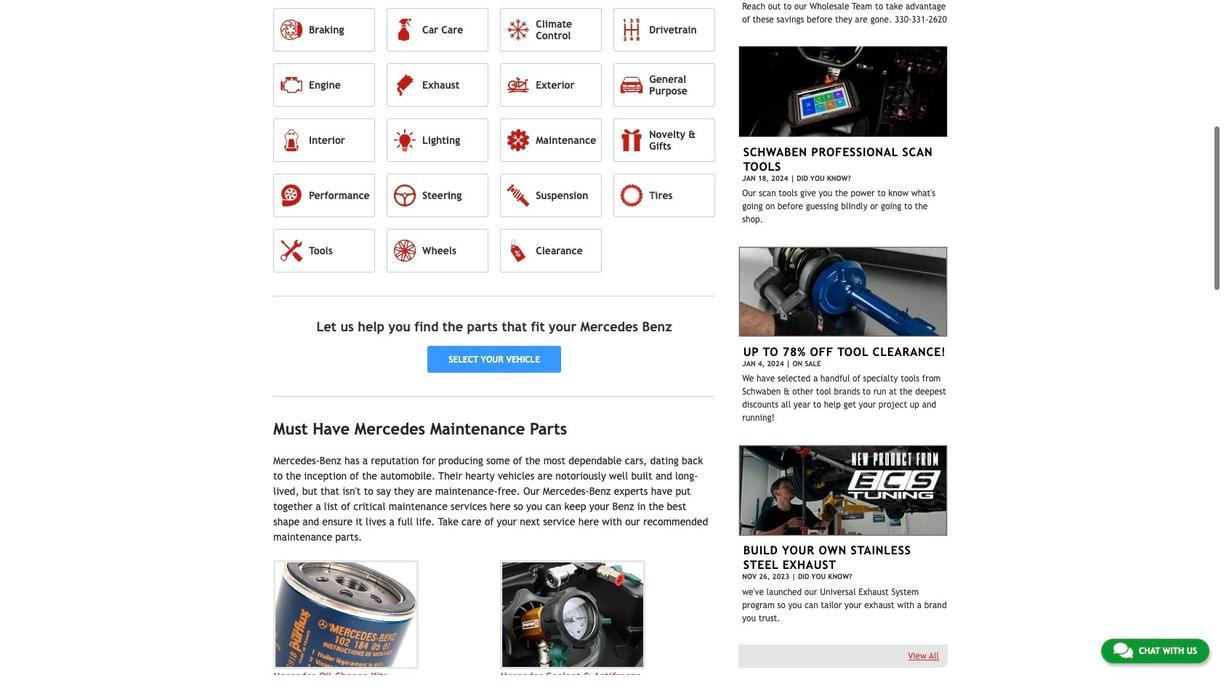 Task type: describe. For each thing, give the bounding box(es) containing it.
build your own stainless steel exhaust image
[[739, 445, 948, 536]]

mercedes benz coolant & antifreeze image
[[500, 560, 646, 670]]

comments image
[[1114, 642, 1133, 659]]



Task type: locate. For each thing, give the bounding box(es) containing it.
mercedes benz oil change kits image
[[273, 560, 419, 670]]

up to 78% off tool clearance! image
[[739, 246, 948, 338]]

schwaben professional scan tools image
[[739, 46, 948, 138]]



Task type: vqa. For each thing, say whether or not it's contained in the screenshot.
Build Your Own Stainless Steel Exhaust image
yes



